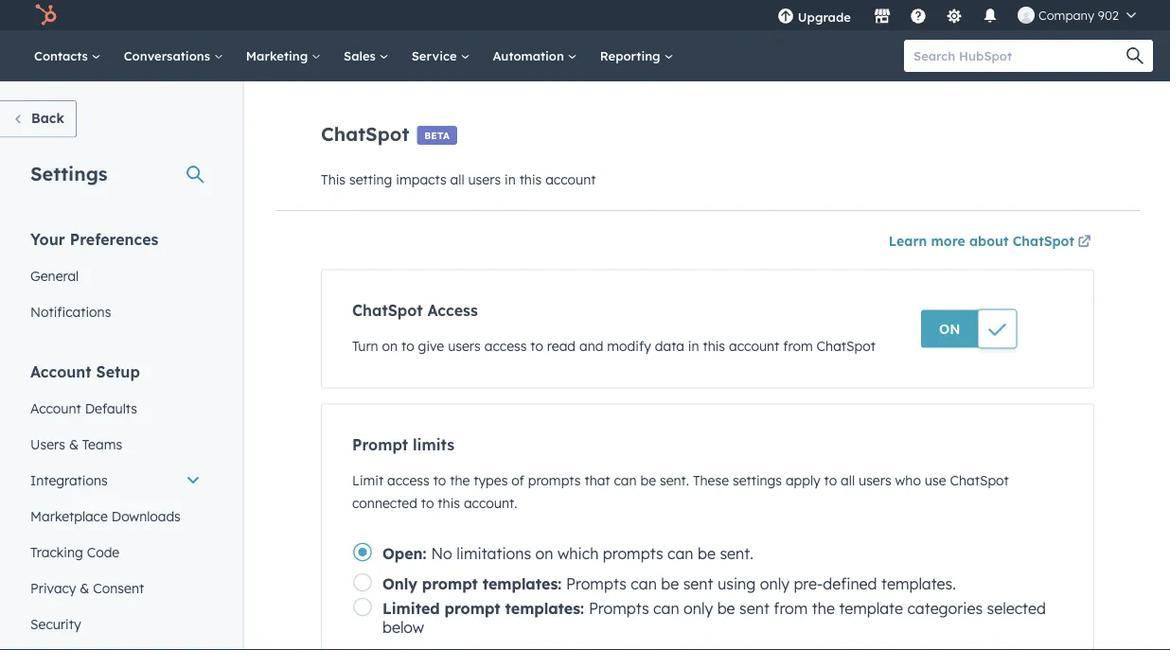 Task type: describe. For each thing, give the bounding box(es) containing it.
to left read
[[531, 338, 544, 354]]

users inside 'limit access to the types of prompts that can be sent. these settings apply to all users who use chatspot connected to this account.'
[[859, 472, 892, 489]]

marketing
[[246, 48, 312, 63]]

chatspot access
[[352, 301, 478, 320]]

company
[[1039, 7, 1095, 23]]

1 horizontal spatial only
[[761, 575, 790, 593]]

account.
[[464, 495, 518, 512]]

your preferences element
[[19, 229, 212, 330]]

can up only prompt templates: prompts can be sent using only pre-defined templates.
[[668, 544, 694, 563]]

of
[[512, 472, 525, 489]]

reporting
[[600, 48, 664, 63]]

limit
[[352, 472, 384, 489]]

preferences
[[70, 230, 159, 249]]

security
[[30, 616, 81, 633]]

0 horizontal spatial in
[[505, 171, 516, 188]]

notifications button
[[975, 0, 1007, 30]]

these
[[693, 472, 729, 489]]

general
[[30, 268, 79, 284]]

be up 'prompts can only be sent from the template categories selected below'
[[662, 575, 679, 593]]

integrations button
[[19, 463, 212, 499]]

marketplace downloads link
[[19, 499, 212, 535]]

give
[[418, 338, 445, 354]]

sent inside 'prompts can only be sent from the template categories selected below'
[[740, 599, 770, 618]]

service
[[412, 48, 461, 63]]

link opens in a new window image
[[1078, 236, 1092, 250]]

impacts
[[396, 171, 447, 188]]

prompt
[[352, 435, 408, 454]]

setup
[[96, 362, 140, 381]]

marketplace
[[30, 508, 108, 525]]

teams
[[82, 436, 122, 453]]

turn on to give users access to read and modify data in this account from chatspot
[[352, 338, 876, 354]]

from inside 'prompts can only be sent from the template categories selected below'
[[774, 599, 808, 618]]

selected
[[988, 599, 1047, 618]]

notifications
[[30, 304, 111, 320]]

prompts can only be sent from the template categories selected below
[[383, 599, 1047, 637]]

which
[[558, 544, 599, 563]]

users & teams
[[30, 436, 122, 453]]

& for users
[[69, 436, 79, 453]]

upgrade image
[[778, 9, 795, 26]]

Search HubSpot search field
[[905, 40, 1137, 72]]

1 vertical spatial sent.
[[720, 544, 754, 563]]

can up 'prompts can only be sent from the template categories selected below'
[[631, 575, 657, 593]]

account defaults link
[[19, 391, 212, 427]]

modify
[[607, 338, 652, 354]]

this inside 'limit access to the types of prompts that can be sent. these settings apply to all users who use chatspot connected to this account.'
[[438, 495, 460, 512]]

limits
[[413, 435, 455, 454]]

learn more about chatspot
[[889, 233, 1075, 250]]

your preferences
[[30, 230, 159, 249]]

access
[[428, 301, 478, 320]]

types
[[474, 472, 508, 489]]

prompts inside 'prompts can only be sent from the template categories selected below'
[[589, 599, 649, 618]]

company 902 button
[[1007, 0, 1148, 30]]

0 horizontal spatial sent
[[684, 575, 714, 593]]

the inside 'limit access to the types of prompts that can be sent. these settings apply to all users who use chatspot connected to this account.'
[[450, 472, 470, 489]]

data
[[655, 338, 685, 354]]

marketplace downloads
[[30, 508, 181, 525]]

0 vertical spatial all
[[450, 171, 465, 188]]

read
[[547, 338, 576, 354]]

open:
[[383, 544, 427, 563]]

account defaults
[[30, 400, 137, 417]]

learn
[[889, 233, 928, 250]]

sales link
[[333, 30, 400, 81]]

users
[[30, 436, 65, 453]]

sales
[[344, 48, 380, 63]]

prompt for limited
[[445, 599, 501, 618]]

search image
[[1127, 47, 1144, 64]]

1 vertical spatial account
[[729, 338, 780, 354]]

limit access to the types of prompts that can be sent. these settings apply to all users who use chatspot connected to this account.
[[352, 472, 1010, 512]]

notifications link
[[19, 294, 212, 330]]

pre-
[[794, 575, 823, 593]]

security link
[[19, 607, 212, 643]]

1 horizontal spatial in
[[689, 338, 700, 354]]

templates.
[[882, 575, 957, 593]]

service link
[[400, 30, 482, 81]]

0 horizontal spatial account
[[546, 171, 596, 188]]

marketing link
[[235, 30, 333, 81]]

1 vertical spatial prompts
[[603, 544, 664, 563]]

apply
[[786, 472, 821, 489]]

upgrade
[[798, 9, 852, 25]]

contacts
[[34, 48, 92, 63]]

conversations
[[124, 48, 214, 63]]

menu containing company 902
[[766, 0, 1148, 37]]

categories
[[908, 599, 983, 618]]

about
[[970, 233, 1009, 250]]

0 vertical spatial prompts
[[567, 575, 627, 593]]

hubspot link
[[23, 4, 71, 27]]

0 horizontal spatial on
[[382, 338, 398, 354]]

to right apply
[[825, 472, 838, 489]]

marketplaces image
[[874, 9, 891, 26]]



Task type: locate. For each thing, give the bounding box(es) containing it.
1 vertical spatial prompts
[[589, 599, 649, 618]]

only down only prompt templates: prompts can be sent using only pre-defined templates.
[[684, 599, 713, 618]]

on right the turn
[[382, 338, 398, 354]]

only inside 'prompts can only be sent from the template categories selected below'
[[684, 599, 713, 618]]

1 horizontal spatial all
[[841, 472, 855, 489]]

0 vertical spatial access
[[485, 338, 527, 354]]

all right the impacts
[[450, 171, 465, 188]]

1 horizontal spatial the
[[813, 599, 835, 618]]

0 vertical spatial this
[[520, 171, 542, 188]]

0 horizontal spatial prompts
[[528, 472, 581, 489]]

to left give on the left
[[402, 338, 415, 354]]

1 account from the top
[[30, 362, 92, 381]]

account
[[30, 362, 92, 381], [30, 400, 81, 417]]

setting
[[350, 171, 393, 188]]

be right that
[[641, 472, 657, 489]]

from
[[784, 338, 813, 354], [774, 599, 808, 618]]

templates: down the open: no limitations on which prompts can be sent.
[[505, 599, 584, 618]]

account setup
[[30, 362, 140, 381]]

1 vertical spatial account
[[30, 400, 81, 417]]

0 vertical spatial templates:
[[483, 575, 562, 593]]

access up connected
[[387, 472, 430, 489]]

prompts down only prompt templates: prompts can be sent using only pre-defined templates.
[[589, 599, 649, 618]]

notifications image
[[982, 9, 999, 26]]

0 horizontal spatial access
[[387, 472, 430, 489]]

0 vertical spatial the
[[450, 472, 470, 489]]

1 vertical spatial prompt
[[445, 599, 501, 618]]

that
[[585, 472, 611, 489]]

0 vertical spatial prompts
[[528, 472, 581, 489]]

below
[[383, 618, 424, 637]]

to right connected
[[421, 495, 434, 512]]

1 horizontal spatial &
[[80, 580, 89, 597]]

help button
[[903, 0, 935, 30]]

users left who
[[859, 472, 892, 489]]

mateo roberts image
[[1018, 7, 1035, 24]]

can inside 'limit access to the types of prompts that can be sent. these settings apply to all users who use chatspot connected to this account.'
[[614, 472, 637, 489]]

tracking
[[30, 544, 83, 561]]

in right data
[[689, 338, 700, 354]]

0 vertical spatial in
[[505, 171, 516, 188]]

the down pre-
[[813, 599, 835, 618]]

templates: for limited prompt templates:
[[505, 599, 584, 618]]

1 vertical spatial this
[[703, 338, 726, 354]]

0 vertical spatial sent
[[684, 575, 714, 593]]

account for account setup
[[30, 362, 92, 381]]

to down "limits"
[[434, 472, 446, 489]]

account up account defaults
[[30, 362, 92, 381]]

limited prompt templates:
[[383, 599, 589, 618]]

templates:
[[483, 575, 562, 593], [505, 599, 584, 618]]

connected
[[352, 495, 418, 512]]

& for privacy
[[80, 580, 89, 597]]

sent
[[684, 575, 714, 593], [740, 599, 770, 618]]

prompts up only prompt templates: prompts can be sent using only pre-defined templates.
[[603, 544, 664, 563]]

contacts link
[[23, 30, 112, 81]]

beta
[[425, 130, 450, 141]]

prompt for only
[[422, 575, 478, 593]]

1 horizontal spatial this
[[520, 171, 542, 188]]

0 horizontal spatial only
[[684, 599, 713, 618]]

menu
[[766, 0, 1148, 37]]

privacy & consent
[[30, 580, 144, 597]]

users right the impacts
[[468, 171, 501, 188]]

1 horizontal spatial on
[[536, 544, 554, 563]]

0 vertical spatial only
[[761, 575, 790, 593]]

back
[[31, 110, 64, 126]]

0 vertical spatial &
[[69, 436, 79, 453]]

only
[[383, 575, 418, 593]]

1 vertical spatial on
[[536, 544, 554, 563]]

account for account defaults
[[30, 400, 81, 417]]

be up only prompt templates: prompts can be sent using only pre-defined templates.
[[698, 544, 716, 563]]

code
[[87, 544, 120, 561]]

1 vertical spatial &
[[80, 580, 89, 597]]

2 horizontal spatial this
[[703, 338, 726, 354]]

902
[[1099, 7, 1120, 23]]

0 vertical spatial users
[[468, 171, 501, 188]]

1 horizontal spatial sent.
[[720, 544, 754, 563]]

prompts right of
[[528, 472, 581, 489]]

prompt
[[422, 575, 478, 593], [445, 599, 501, 618]]

can right that
[[614, 472, 637, 489]]

1 horizontal spatial prompts
[[603, 544, 664, 563]]

privacy
[[30, 580, 76, 597]]

back link
[[0, 100, 77, 138]]

templates: for only prompt templates: prompts can be sent using only pre-defined templates.
[[483, 575, 562, 593]]

1 horizontal spatial account
[[729, 338, 780, 354]]

only prompt templates: prompts can be sent using only pre-defined templates.
[[383, 575, 957, 593]]

privacy & consent link
[[19, 571, 212, 607]]

downloads
[[112, 508, 181, 525]]

chatspot
[[321, 122, 409, 145], [1013, 233, 1075, 250], [352, 301, 423, 320], [817, 338, 876, 354], [951, 472, 1010, 489]]

settings image
[[946, 9, 963, 26]]

marketplaces button
[[863, 0, 903, 30]]

sent down 'using' on the bottom
[[740, 599, 770, 618]]

1 vertical spatial from
[[774, 599, 808, 618]]

to
[[402, 338, 415, 354], [531, 338, 544, 354], [434, 472, 446, 489], [825, 472, 838, 489], [421, 495, 434, 512]]

1 vertical spatial the
[[813, 599, 835, 618]]

general link
[[19, 258, 212, 294]]

be inside 'limit access to the types of prompts that can be sent. these settings apply to all users who use chatspot connected to this account.'
[[641, 472, 657, 489]]

0 horizontal spatial the
[[450, 472, 470, 489]]

2 account from the top
[[30, 400, 81, 417]]

2 vertical spatial this
[[438, 495, 460, 512]]

in right the impacts
[[505, 171, 516, 188]]

be inside 'prompts can only be sent from the template categories selected below'
[[718, 599, 736, 618]]

help image
[[910, 9, 927, 26]]

prompts
[[567, 575, 627, 593], [589, 599, 649, 618]]

integrations
[[30, 472, 108, 489]]

users
[[468, 171, 501, 188], [448, 338, 481, 354], [859, 472, 892, 489]]

no
[[431, 544, 453, 563]]

prompts down which
[[567, 575, 627, 593]]

prompt limits
[[352, 435, 455, 454]]

prompt down no
[[422, 575, 478, 593]]

access
[[485, 338, 527, 354], [387, 472, 430, 489]]

on left which
[[536, 544, 554, 563]]

this
[[321, 171, 346, 188]]

templates: down limitations
[[483, 575, 562, 593]]

can
[[614, 472, 637, 489], [668, 544, 694, 563], [631, 575, 657, 593], [654, 599, 680, 618]]

2 vertical spatial users
[[859, 472, 892, 489]]

sent. up 'using' on the bottom
[[720, 544, 754, 563]]

1 vertical spatial access
[[387, 472, 430, 489]]

prompts inside 'limit access to the types of prompts that can be sent. these settings apply to all users who use chatspot connected to this account.'
[[528, 472, 581, 489]]

who
[[896, 472, 922, 489]]

defaults
[[85, 400, 137, 417]]

1 horizontal spatial access
[[485, 338, 527, 354]]

limitations
[[457, 544, 532, 563]]

settings
[[30, 162, 108, 185]]

search button
[[1118, 40, 1154, 72]]

this
[[520, 171, 542, 188], [703, 338, 726, 354], [438, 495, 460, 512]]

users for chatspot
[[468, 171, 501, 188]]

on
[[382, 338, 398, 354], [536, 544, 554, 563]]

0 vertical spatial from
[[784, 338, 813, 354]]

your
[[30, 230, 65, 249]]

account up users
[[30, 400, 81, 417]]

all right apply
[[841, 472, 855, 489]]

0 vertical spatial account
[[546, 171, 596, 188]]

& right privacy
[[80, 580, 89, 597]]

1 horizontal spatial sent
[[740, 599, 770, 618]]

using
[[718, 575, 756, 593]]

access left read
[[485, 338, 527, 354]]

1 vertical spatial users
[[448, 338, 481, 354]]

be down 'using' on the bottom
[[718, 599, 736, 618]]

limited
[[383, 599, 440, 618]]

0 horizontal spatial sent.
[[660, 472, 690, 489]]

1 vertical spatial sent
[[740, 599, 770, 618]]

1 vertical spatial in
[[689, 338, 700, 354]]

can inside 'prompts can only be sent from the template categories selected below'
[[654, 599, 680, 618]]

prompt down limitations
[[445, 599, 501, 618]]

1 vertical spatial templates:
[[505, 599, 584, 618]]

chatspot inside 'limit access to the types of prompts that can be sent. these settings apply to all users who use chatspot connected to this account.'
[[951, 472, 1010, 489]]

sent. left these
[[660, 472, 690, 489]]

link opens in a new window image
[[1078, 232, 1092, 254]]

can down only prompt templates: prompts can be sent using only pre-defined templates.
[[654, 599, 680, 618]]

the left types
[[450, 472, 470, 489]]

be
[[641, 472, 657, 489], [698, 544, 716, 563], [662, 575, 679, 593], [718, 599, 736, 618]]

sent up 'prompts can only be sent from the template categories selected below'
[[684, 575, 714, 593]]

account
[[546, 171, 596, 188], [729, 338, 780, 354]]

in
[[505, 171, 516, 188], [689, 338, 700, 354]]

1 vertical spatial only
[[684, 599, 713, 618]]

hubspot image
[[34, 4, 57, 27]]

open: no limitations on which prompts can be sent.
[[383, 544, 754, 563]]

learn more about chatspot link
[[889, 232, 1095, 254]]

1 vertical spatial all
[[841, 472, 855, 489]]

all inside 'limit access to the types of prompts that can be sent. these settings apply to all users who use chatspot connected to this account.'
[[841, 472, 855, 489]]

users & teams link
[[19, 427, 212, 463]]

users for chatspot access
[[448, 338, 481, 354]]

0 horizontal spatial &
[[69, 436, 79, 453]]

automation
[[493, 48, 568, 63]]

users right give on the left
[[448, 338, 481, 354]]

tracking code link
[[19, 535, 212, 571]]

settings
[[733, 472, 782, 489]]

use
[[925, 472, 947, 489]]

turn
[[352, 338, 379, 354]]

0 vertical spatial account
[[30, 362, 92, 381]]

access inside 'limit access to the types of prompts that can be sent. these settings apply to all users who use chatspot connected to this account.'
[[387, 472, 430, 489]]

only left pre-
[[761, 575, 790, 593]]

0 vertical spatial on
[[382, 338, 398, 354]]

0 horizontal spatial all
[[450, 171, 465, 188]]

settings link
[[935, 0, 975, 30]]

account setup element
[[19, 361, 212, 643]]

the inside 'prompts can only be sent from the template categories selected below'
[[813, 599, 835, 618]]

tracking code
[[30, 544, 120, 561]]

and
[[580, 338, 604, 354]]

conversations link
[[112, 30, 235, 81]]

0 horizontal spatial this
[[438, 495, 460, 512]]

the
[[450, 472, 470, 489], [813, 599, 835, 618]]

consent
[[93, 580, 144, 597]]

automation link
[[482, 30, 589, 81]]

more
[[932, 233, 966, 250]]

0 vertical spatial prompt
[[422, 575, 478, 593]]

sent. inside 'limit access to the types of prompts that can be sent. these settings apply to all users who use chatspot connected to this account.'
[[660, 472, 690, 489]]

0 vertical spatial sent.
[[660, 472, 690, 489]]

& right users
[[69, 436, 79, 453]]



Task type: vqa. For each thing, say whether or not it's contained in the screenshot.
SINGLE- inside IP Country Single-line text
no



